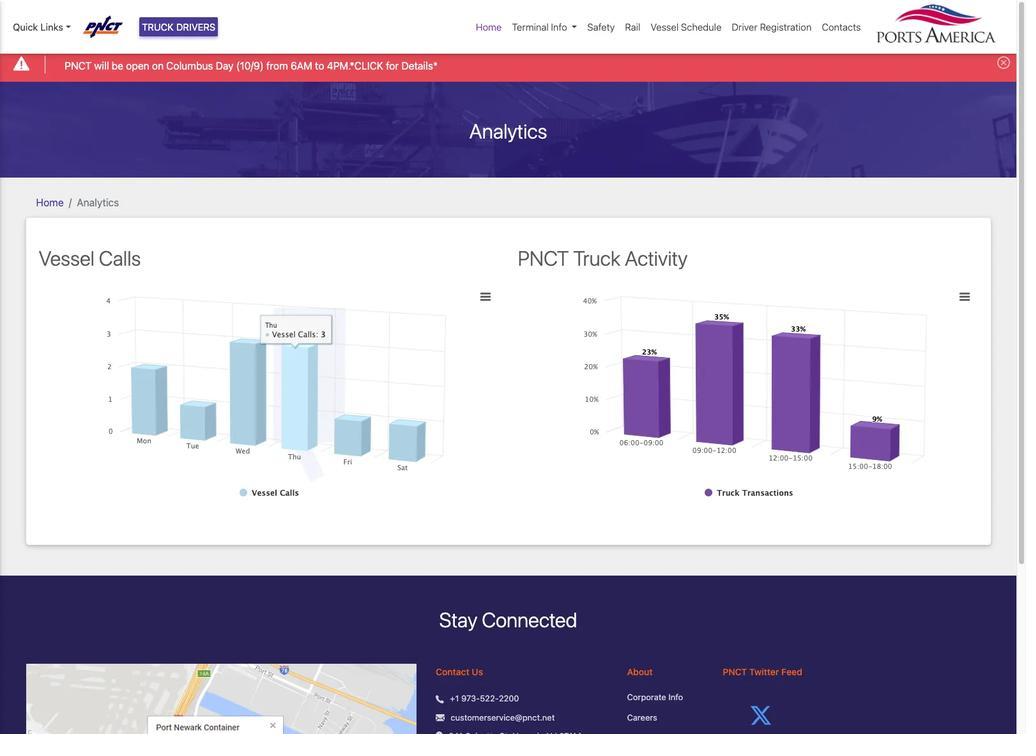 Task type: describe. For each thing, give the bounding box(es) containing it.
on
[[152, 60, 164, 71]]

quick links
[[13, 21, 63, 33]]

stay connected
[[439, 608, 577, 632]]

pnct twitter feed
[[723, 667, 802, 678]]

+1 973-522-2200
[[450, 694, 519, 704]]

vessel calls
[[39, 246, 141, 270]]

0 horizontal spatial truck
[[142, 21, 174, 33]]

for
[[386, 60, 399, 71]]

quick links link
[[13, 20, 71, 34]]

details*
[[402, 60, 438, 71]]

pnct will be open on columbus day (10/9) from 6am to 4pm.*click for details* link
[[65, 58, 438, 73]]

rail link
[[620, 15, 646, 39]]

pnct for pnct will be open on columbus day (10/9) from 6am to 4pm.*click for details*
[[65, 60, 91, 71]]

1 vertical spatial analytics
[[77, 197, 119, 208]]

stay
[[439, 608, 477, 632]]

info for corporate info
[[669, 692, 683, 703]]

1 vertical spatial home
[[36, 197, 64, 208]]

0 horizontal spatial home link
[[36, 197, 64, 208]]

terminal
[[512, 21, 549, 33]]

terminal info link
[[507, 15, 582, 39]]

about
[[627, 667, 653, 678]]

feed
[[782, 667, 802, 678]]

+1 973-522-2200 link
[[450, 693, 519, 705]]

to
[[315, 60, 324, 71]]

activity
[[625, 246, 688, 270]]

contact us
[[436, 667, 483, 678]]

schedule
[[681, 21, 722, 33]]

pnct truck activity
[[518, 246, 688, 270]]

customerservice@pnct.net
[[451, 712, 555, 723]]

6am
[[291, 60, 312, 71]]

safety link
[[582, 15, 620, 39]]

day
[[216, 60, 234, 71]]

connected
[[482, 608, 577, 632]]

pnct will be open on columbus day (10/9) from 6am to 4pm.*click for details* alert
[[0, 47, 1017, 82]]

columbus
[[166, 60, 213, 71]]

1 horizontal spatial analytics
[[469, 119, 547, 143]]

vessel schedule link
[[646, 15, 727, 39]]



Task type: vqa. For each thing, say whether or not it's contained in the screenshot.
Chris Garbarino Chief
no



Task type: locate. For each thing, give the bounding box(es) containing it.
0 vertical spatial vessel
[[651, 21, 679, 33]]

home
[[476, 21, 502, 33], [36, 197, 64, 208]]

us
[[472, 667, 483, 678]]

0 vertical spatial info
[[551, 21, 567, 33]]

1 horizontal spatial info
[[669, 692, 683, 703]]

(10/9)
[[236, 60, 264, 71]]

1 vertical spatial info
[[669, 692, 683, 703]]

0 vertical spatial home
[[476, 21, 502, 33]]

terminal info
[[512, 21, 567, 33]]

2200
[[499, 694, 519, 704]]

will
[[94, 60, 109, 71]]

vessel for vessel calls
[[39, 246, 95, 270]]

contacts
[[822, 21, 861, 33]]

0 vertical spatial analytics
[[469, 119, 547, 143]]

info up careers link
[[669, 692, 683, 703]]

1 horizontal spatial truck
[[573, 246, 621, 270]]

1 vertical spatial pnct
[[518, 246, 569, 270]]

1 horizontal spatial home link
[[471, 15, 507, 39]]

contacts link
[[817, 15, 866, 39]]

1 vertical spatial home link
[[36, 197, 64, 208]]

info right terminal
[[551, 21, 567, 33]]

driver registration link
[[727, 15, 817, 39]]

1 vertical spatial truck
[[573, 246, 621, 270]]

522-
[[480, 694, 499, 704]]

vessel left calls
[[39, 246, 95, 270]]

quick
[[13, 21, 38, 33]]

1 horizontal spatial pnct
[[518, 246, 569, 270]]

vessel inside "link"
[[651, 21, 679, 33]]

truck left drivers
[[142, 21, 174, 33]]

contact
[[436, 667, 470, 678]]

1 horizontal spatial vessel
[[651, 21, 679, 33]]

truck drivers
[[142, 21, 216, 33]]

links
[[40, 21, 63, 33]]

+1
[[450, 694, 459, 704]]

vessel
[[651, 21, 679, 33], [39, 246, 95, 270]]

corporate info
[[627, 692, 683, 703]]

0 vertical spatial home link
[[471, 15, 507, 39]]

pnct
[[65, 60, 91, 71], [518, 246, 569, 270], [723, 667, 747, 678]]

vessel for vessel schedule
[[651, 21, 679, 33]]

info for terminal info
[[551, 21, 567, 33]]

twitter
[[749, 667, 779, 678]]

pnct for pnct twitter feed
[[723, 667, 747, 678]]

0 vertical spatial truck
[[142, 21, 174, 33]]

home link
[[471, 15, 507, 39], [36, 197, 64, 208]]

pnct will be open on columbus day (10/9) from 6am to 4pm.*click for details*
[[65, 60, 438, 71]]

973-
[[461, 694, 480, 704]]

truck left activity
[[573, 246, 621, 270]]

drivers
[[176, 21, 216, 33]]

careers link
[[627, 712, 704, 724]]

1 horizontal spatial home
[[476, 21, 502, 33]]

safety
[[587, 21, 615, 33]]

truck drivers link
[[139, 17, 218, 37]]

corporate
[[627, 692, 666, 703]]

pnct inside alert
[[65, 60, 91, 71]]

pnct for pnct truck activity
[[518, 246, 569, 270]]

0 horizontal spatial analytics
[[77, 197, 119, 208]]

driver registration
[[732, 21, 812, 33]]

0 horizontal spatial info
[[551, 21, 567, 33]]

4pm.*click
[[327, 60, 383, 71]]

vessel schedule
[[651, 21, 722, 33]]

driver
[[732, 21, 758, 33]]

analytics
[[469, 119, 547, 143], [77, 197, 119, 208]]

calls
[[99, 246, 141, 270]]

customerservice@pnct.net link
[[451, 712, 555, 724]]

vessel right rail
[[651, 21, 679, 33]]

close image
[[997, 56, 1010, 69]]

from
[[266, 60, 288, 71]]

0 horizontal spatial pnct
[[65, 60, 91, 71]]

be
[[112, 60, 123, 71]]

truck
[[142, 21, 174, 33], [573, 246, 621, 270]]

info
[[551, 21, 567, 33], [669, 692, 683, 703]]

0 horizontal spatial home
[[36, 197, 64, 208]]

2 vertical spatial pnct
[[723, 667, 747, 678]]

0 vertical spatial pnct
[[65, 60, 91, 71]]

corporate info link
[[627, 692, 704, 704]]

careers
[[627, 712, 657, 723]]

0 horizontal spatial vessel
[[39, 246, 95, 270]]

rail
[[625, 21, 640, 33]]

1 vertical spatial vessel
[[39, 246, 95, 270]]

open
[[126, 60, 149, 71]]

2 horizontal spatial pnct
[[723, 667, 747, 678]]

registration
[[760, 21, 812, 33]]



